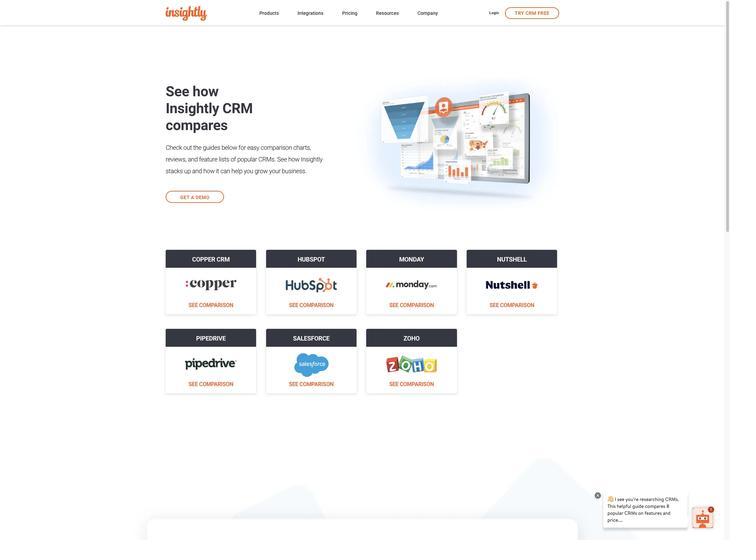 Task type: describe. For each thing, give the bounding box(es) containing it.
a
[[191, 195, 194, 200]]

see comparison for pipedrive
[[189, 381, 234, 388]]

resources
[[376, 10, 399, 16]]

get
[[180, 195, 190, 200]]

business.
[[282, 168, 307, 175]]

charts,
[[294, 144, 311, 151]]

hubspot
[[298, 256, 325, 263]]

login link
[[490, 10, 499, 16]]

of
[[231, 156, 236, 163]]

see comparison for copper crm
[[189, 302, 234, 309]]

below
[[222, 144, 237, 151]]

how inside the see how insightly crm compares
[[193, 83, 219, 100]]

guides
[[203, 144, 220, 151]]

demo
[[196, 195, 210, 200]]

can
[[221, 168, 230, 175]]

out
[[184, 144, 192, 151]]

see comparison link for copper crm
[[189, 302, 234, 309]]

grow
[[255, 168, 268, 175]]

integrations
[[298, 10, 324, 16]]

comparison for hubspot
[[300, 302, 334, 309]]

see for hubspot
[[289, 302, 299, 309]]

your
[[269, 168, 281, 175]]

comparison for monday
[[400, 302, 434, 309]]

see inside check out the guides below for easy comparison charts, reviews, and feature lists of popular crms. see how insightly stacks up and how it can help you grow your business.
[[277, 156, 287, 163]]

stacks
[[166, 168, 183, 175]]

insightly inside check out the guides below for easy comparison charts, reviews, and feature lists of popular crms. see how insightly stacks up and how it can help you grow your business.
[[301, 156, 323, 163]]

feature
[[199, 156, 218, 163]]

copper crm
[[192, 256, 230, 263]]

crms.
[[259, 156, 276, 163]]

see comparison link for salesforce
[[289, 381, 334, 388]]

see for pipedrive
[[189, 381, 198, 388]]

comparison for zoho
[[400, 381, 434, 388]]

pricing link
[[343, 9, 358, 18]]

get a demo
[[180, 195, 210, 200]]

try crm free button
[[506, 7, 560, 19]]

it
[[216, 168, 219, 175]]

see for zoho
[[390, 381, 399, 388]]

see for copper crm
[[189, 302, 198, 309]]

zoho
[[404, 335, 420, 342]]

see comparison link for zoho
[[390, 381, 434, 388]]

help
[[232, 168, 243, 175]]

see comparison for nutshell
[[490, 302, 535, 309]]

crm inside the see how insightly crm compares
[[223, 100, 253, 117]]

resources link
[[376, 9, 399, 18]]

comparison for pipedrive
[[199, 381, 234, 388]]

insightly inside the see how insightly crm compares
[[166, 100, 219, 117]]

crm for try crm free
[[526, 10, 537, 16]]

1 vertical spatial how
[[289, 156, 300, 163]]

see comparison for zoho
[[390, 381, 434, 388]]

see comparison link for monday
[[390, 302, 434, 309]]

insightly logo link
[[166, 6, 249, 21]]

comparison for nutshell
[[501, 302, 535, 309]]

see for salesforce
[[289, 381, 299, 388]]



Task type: locate. For each thing, give the bounding box(es) containing it.
see comparison for salesforce
[[289, 381, 334, 388]]

see inside the see how insightly crm compares
[[166, 83, 189, 100]]

2 vertical spatial crm
[[217, 256, 230, 263]]

salesforce
[[293, 335, 330, 342]]

insightly
[[166, 100, 219, 117], [301, 156, 323, 163]]

1 vertical spatial and
[[192, 168, 202, 175]]

1 vertical spatial insightly
[[301, 156, 323, 163]]

integrations link
[[298, 9, 324, 18]]

reviews,
[[166, 156, 187, 163]]

pipedrive
[[196, 335, 226, 342]]

0 vertical spatial how
[[193, 83, 219, 100]]

0 vertical spatial insightly
[[166, 100, 219, 117]]

see
[[166, 83, 189, 100], [277, 156, 287, 163]]

up
[[184, 168, 191, 175]]

crm inside button
[[526, 10, 537, 16]]

comparison for copper crm
[[199, 302, 234, 309]]

see comparison link
[[189, 302, 234, 309], [289, 302, 334, 309], [390, 302, 434, 309], [490, 302, 535, 309], [189, 381, 234, 388], [289, 381, 334, 388], [390, 381, 434, 388]]

check
[[166, 144, 182, 151]]

for
[[239, 144, 246, 151]]

compares
[[166, 117, 228, 134]]

try crm free
[[515, 10, 550, 16]]

company link
[[418, 9, 438, 18]]

insightly logo image
[[166, 6, 207, 21]]

login
[[490, 11, 499, 15]]

0 vertical spatial see
[[166, 83, 189, 100]]

see for nutshell
[[490, 302, 499, 309]]

monday
[[400, 256, 425, 263]]

crm for copper crm
[[217, 256, 230, 263]]

and down the
[[188, 156, 198, 163]]

and right up
[[192, 168, 202, 175]]

see comparison for hubspot
[[289, 302, 334, 309]]

see comparison link for hubspot
[[289, 302, 334, 309]]

0 vertical spatial and
[[188, 156, 198, 163]]

see comparison
[[189, 302, 234, 309], [289, 302, 334, 309], [390, 302, 434, 309], [490, 302, 535, 309], [189, 381, 234, 388], [289, 381, 334, 388], [390, 381, 434, 388]]

comparison for salesforce
[[300, 381, 334, 388]]

company
[[418, 10, 438, 16]]

1 horizontal spatial insightly
[[301, 156, 323, 163]]

popular
[[238, 156, 257, 163]]

see for monday
[[390, 302, 399, 309]]

0 horizontal spatial insightly
[[166, 100, 219, 117]]

0 horizontal spatial see
[[166, 83, 189, 100]]

see comparison for monday
[[390, 302, 434, 309]]

see comparison link for nutshell
[[490, 302, 535, 309]]

products link
[[260, 9, 279, 18]]

see comparison link for pipedrive
[[189, 381, 234, 388]]

easy
[[247, 144, 260, 151]]

copper
[[192, 256, 215, 263]]

insightly up compares on the left of page
[[166, 100, 219, 117]]

nutshell
[[498, 256, 527, 263]]

0 vertical spatial crm
[[526, 10, 537, 16]]

try
[[515, 10, 525, 16]]

see how insightly crm compares
[[166, 83, 253, 134]]

lists
[[219, 156, 230, 163]]

pricing
[[343, 10, 358, 16]]

crm
[[526, 10, 537, 16], [223, 100, 253, 117], [217, 256, 230, 263]]

the
[[193, 144, 202, 151]]

how
[[193, 83, 219, 100], [289, 156, 300, 163], [204, 168, 215, 175]]

1 horizontal spatial see
[[277, 156, 287, 163]]

products
[[260, 10, 279, 16]]

comparison
[[199, 302, 234, 309], [300, 302, 334, 309], [400, 302, 434, 309], [501, 302, 535, 309], [199, 381, 234, 388], [300, 381, 334, 388], [400, 381, 434, 388]]

and
[[188, 156, 198, 163], [192, 168, 202, 175]]

try crm free link
[[506, 7, 560, 19]]

check out the guides below for easy comparison charts, reviews, and feature lists of popular crms. see how insightly stacks up and how it can help you grow your business.
[[166, 144, 323, 175]]

comparison
[[261, 144, 292, 151]]

free
[[538, 10, 550, 16]]

insightly down charts,
[[301, 156, 323, 163]]

1 vertical spatial crm
[[223, 100, 253, 117]]

1 vertical spatial see
[[277, 156, 287, 163]]

get a demo link
[[166, 191, 224, 203]]

2 vertical spatial how
[[204, 168, 215, 175]]

see
[[189, 302, 198, 309], [289, 302, 299, 309], [390, 302, 399, 309], [490, 302, 499, 309], [189, 381, 198, 388], [289, 381, 299, 388], [390, 381, 399, 388]]

you
[[244, 168, 254, 175]]



Task type: vqa. For each thing, say whether or not it's contained in the screenshot.
'SEE COMPARISON' link related to SALESFORCE
yes



